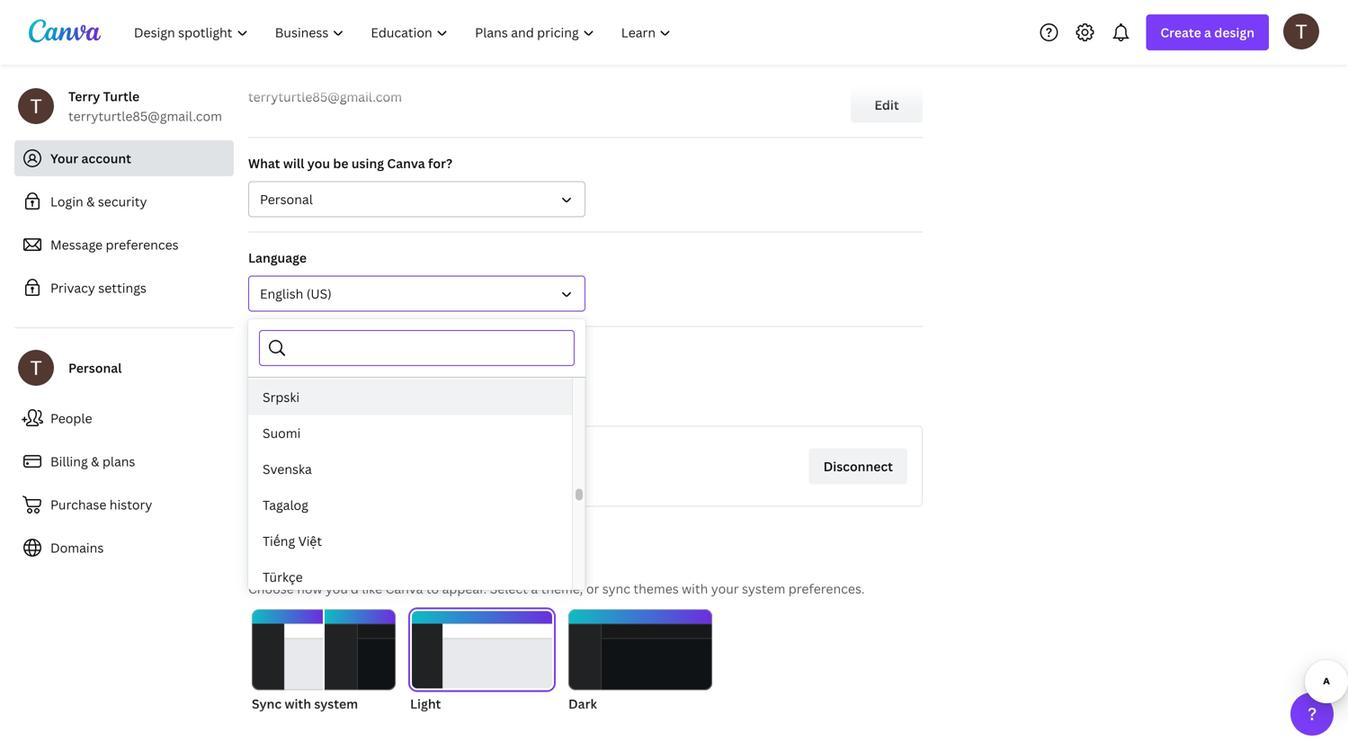 Task type: describe. For each thing, give the bounding box(es) containing it.
edit
[[875, 96, 899, 113]]

accounts
[[357, 344, 414, 361]]

canva for theme
[[386, 580, 423, 597]]

terry turtle image
[[1284, 13, 1320, 49]]

1 vertical spatial terryturtle85@gmail.com
[[68, 108, 222, 125]]

edit button
[[851, 87, 923, 123]]

türkçe button
[[248, 559, 572, 595]]

with inside sync with system 'button'
[[285, 695, 311, 713]]

Language: English (US) button
[[248, 276, 586, 312]]

preferences
[[106, 236, 179, 253]]

your
[[711, 580, 739, 597]]

login & security
[[50, 193, 147, 210]]

or
[[586, 580, 599, 597]]

for?
[[428, 155, 453, 172]]

domains
[[50, 539, 104, 556]]

svenska
[[263, 461, 312, 478]]

you for that
[[331, 393, 353, 410]]

tiếng việt
[[263, 533, 322, 550]]

log
[[397, 393, 415, 410]]

disconnect button
[[809, 448, 908, 484]]

srpski
[[263, 389, 300, 406]]

suomi option
[[248, 415, 572, 451]]

select
[[490, 580, 528, 597]]

english (us)
[[260, 285, 332, 302]]

tagalog button
[[248, 487, 572, 523]]

việt
[[298, 533, 322, 550]]

account
[[81, 150, 131, 167]]

what will you be using canva for?
[[248, 155, 453, 172]]

1 vertical spatial personal
[[68, 359, 122, 377]]

your
[[50, 150, 78, 167]]

turtle
[[103, 88, 140, 105]]

privacy settings
[[50, 279, 147, 296]]

purchase
[[50, 496, 107, 513]]

your account
[[50, 150, 131, 167]]

türkçe
[[263, 569, 303, 586]]

sync
[[252, 695, 282, 713]]

purchase history link
[[14, 487, 234, 523]]

login
[[50, 193, 83, 210]]

with inside "theme choose how you'd like canva to appear. select a theme, or sync themes with your system preferences."
[[682, 580, 708, 597]]

disconnect
[[824, 458, 893, 475]]

to right in
[[432, 393, 445, 410]]

svenska button
[[248, 451, 572, 487]]

to inside "theme choose how you'd like canva to appear. select a theme, or sync themes with your system preferences."
[[426, 580, 439, 597]]

message preferences link
[[14, 227, 234, 263]]

Sync with system button
[[252, 610, 396, 714]]

Personal button
[[248, 181, 586, 217]]

how
[[297, 580, 323, 597]]

tagalog
[[263, 497, 308, 514]]

privacy
[[50, 279, 95, 296]]

terry
[[68, 88, 100, 105]]

purchase history
[[50, 496, 152, 513]]

privacy settings link
[[14, 270, 234, 306]]

create a design
[[1161, 24, 1255, 41]]

social
[[319, 344, 354, 361]]

billing
[[50, 453, 88, 470]]

& for billing
[[91, 453, 99, 470]]

security
[[98, 193, 147, 210]]

login & security link
[[14, 184, 234, 220]]

terry turtle terryturtle85@gmail.com
[[68, 88, 222, 125]]

srpski option
[[248, 379, 572, 415]]

connected
[[248, 344, 316, 361]]



Task type: vqa. For each thing, say whether or not it's contained in the screenshot.
Services that you use to log in to Canva
yes



Task type: locate. For each thing, give the bounding box(es) containing it.
suomi button
[[248, 415, 572, 451]]

None search field
[[295, 331, 563, 365]]

0 vertical spatial system
[[742, 580, 786, 597]]

0 horizontal spatial system
[[314, 695, 358, 713]]

to
[[381, 393, 394, 410], [432, 393, 445, 410], [426, 580, 439, 597]]

system inside 'button'
[[314, 695, 358, 713]]

personal up people
[[68, 359, 122, 377]]

tagalog option
[[248, 487, 572, 523]]

top level navigation element
[[122, 14, 687, 50]]

0 vertical spatial a
[[1205, 24, 1212, 41]]

a right select
[[531, 580, 538, 597]]

create a design button
[[1147, 14, 1269, 50]]

dark
[[569, 695, 597, 713]]

personal down will
[[260, 191, 313, 208]]

be
[[333, 155, 349, 172]]

1 vertical spatial &
[[91, 453, 99, 470]]

connected social accounts
[[248, 344, 414, 361]]

language
[[248, 249, 307, 266]]

sync with system
[[252, 695, 358, 713]]

to left appear. at the bottom left of page
[[426, 580, 439, 597]]

0 vertical spatial canva
[[387, 155, 425, 172]]

personal inside button
[[260, 191, 313, 208]]

suomi
[[263, 425, 301, 442]]

0 vertical spatial terryturtle85@gmail.com
[[248, 88, 402, 105]]

1 vertical spatial you
[[331, 393, 353, 410]]

a
[[1205, 24, 1212, 41], [531, 580, 538, 597]]

1 vertical spatial canva
[[448, 393, 486, 410]]

theme choose how you'd like canva to appear. select a theme, or sync themes with your system preferences.
[[248, 550, 865, 597]]

system right the sync
[[314, 695, 358, 713]]

system inside "theme choose how you'd like canva to appear. select a theme, or sync themes with your system preferences."
[[742, 580, 786, 597]]

1 horizontal spatial a
[[1205, 24, 1212, 41]]

canva right in
[[448, 393, 486, 410]]

with right the sync
[[285, 695, 311, 713]]

(us)
[[307, 285, 332, 302]]

1 horizontal spatial terryturtle85@gmail.com
[[248, 88, 402, 105]]

terryturtle85@gmail.com up be
[[248, 88, 402, 105]]

domains link
[[14, 530, 234, 566]]

türkçe option
[[248, 559, 572, 595]]

1 vertical spatial a
[[531, 580, 538, 597]]

light
[[410, 695, 441, 713]]

message preferences
[[50, 236, 179, 253]]

0 horizontal spatial terryturtle85@gmail.com
[[68, 108, 222, 125]]

choose
[[248, 580, 294, 597]]

appear.
[[442, 580, 487, 597]]

0 vertical spatial you
[[307, 155, 330, 172]]

theme
[[248, 550, 302, 572]]

settings
[[98, 279, 147, 296]]

using
[[352, 155, 384, 172]]

0 vertical spatial &
[[86, 193, 95, 210]]

canva left for?
[[387, 155, 425, 172]]

history
[[110, 496, 152, 513]]

1 horizontal spatial personal
[[260, 191, 313, 208]]

english
[[260, 285, 304, 302]]

Dark button
[[569, 610, 713, 714]]

people link
[[14, 400, 234, 436]]

people
[[50, 410, 92, 427]]

canva right like
[[386, 580, 423, 597]]

with
[[682, 580, 708, 597], [285, 695, 311, 713]]

themes
[[634, 580, 679, 597]]

that
[[303, 393, 328, 410]]

& right login
[[86, 193, 95, 210]]

tiếng
[[263, 533, 295, 550]]

you for will
[[307, 155, 330, 172]]

& left plans
[[91, 453, 99, 470]]

with left your
[[682, 580, 708, 597]]

a inside dropdown button
[[1205, 24, 1212, 41]]

0 horizontal spatial personal
[[68, 359, 122, 377]]

your account link
[[14, 140, 234, 176]]

tiếng việt option
[[248, 523, 572, 559]]

personal
[[260, 191, 313, 208], [68, 359, 122, 377]]

sync
[[603, 580, 631, 597]]

a inside "theme choose how you'd like canva to appear. select a theme, or sync themes with your system preferences."
[[531, 580, 538, 597]]

tiếng việt button
[[248, 523, 572, 559]]

like
[[362, 580, 382, 597]]

option
[[248, 343, 572, 379]]

svenska option
[[248, 451, 572, 487]]

services that you use to log in to canva
[[248, 393, 486, 410]]

0 vertical spatial personal
[[260, 191, 313, 208]]

Light button
[[410, 610, 554, 714]]

what
[[248, 155, 280, 172]]

services
[[248, 393, 300, 410]]

theme,
[[541, 580, 583, 597]]

0 vertical spatial with
[[682, 580, 708, 597]]

terryturtle85@gmail.com down turtle
[[68, 108, 222, 125]]

0 horizontal spatial with
[[285, 695, 311, 713]]

canva for what
[[387, 155, 425, 172]]

will
[[283, 155, 304, 172]]

plans
[[102, 453, 135, 470]]

create
[[1161, 24, 1202, 41]]

you left use
[[331, 393, 353, 410]]

to left log
[[381, 393, 394, 410]]

terryturtle85@gmail.com
[[248, 88, 402, 105], [68, 108, 222, 125]]

preferences.
[[789, 580, 865, 597]]

1 vertical spatial system
[[314, 695, 358, 713]]

1 horizontal spatial system
[[742, 580, 786, 597]]

use
[[356, 393, 378, 410]]

& for login
[[86, 193, 95, 210]]

system right your
[[742, 580, 786, 597]]

you
[[307, 155, 330, 172], [331, 393, 353, 410]]

&
[[86, 193, 95, 210], [91, 453, 99, 470]]

you left be
[[307, 155, 330, 172]]

message
[[50, 236, 103, 253]]

system
[[742, 580, 786, 597], [314, 695, 358, 713]]

design
[[1215, 24, 1255, 41]]

a left design
[[1205, 24, 1212, 41]]

srpski button
[[248, 379, 572, 415]]

billing & plans link
[[14, 444, 234, 480]]

canva inside "theme choose how you'd like canva to appear. select a theme, or sync themes with your system preferences."
[[386, 580, 423, 597]]

billing & plans
[[50, 453, 135, 470]]

1 horizontal spatial with
[[682, 580, 708, 597]]

you'd
[[326, 580, 359, 597]]

canva
[[387, 155, 425, 172], [448, 393, 486, 410], [386, 580, 423, 597]]

1 vertical spatial with
[[285, 695, 311, 713]]

2 vertical spatial canva
[[386, 580, 423, 597]]

0 horizontal spatial a
[[531, 580, 538, 597]]

in
[[418, 393, 429, 410]]



